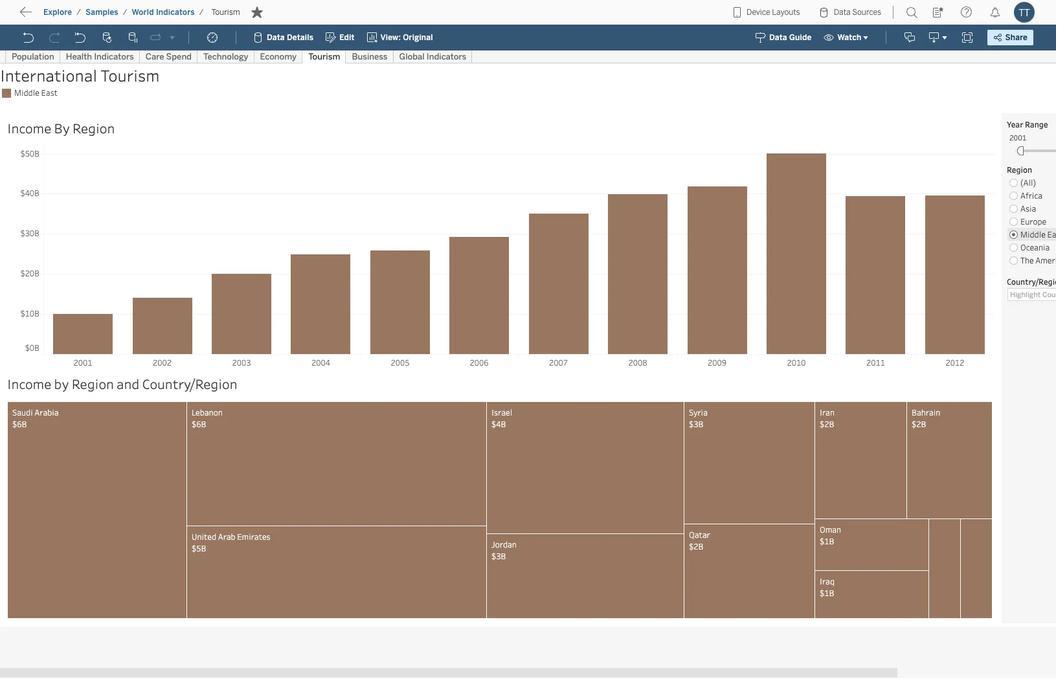 Task type: locate. For each thing, give the bounding box(es) containing it.
/ left the tourism
[[199, 8, 204, 17]]

content
[[71, 10, 111, 22]]

tourism element
[[208, 8, 244, 17]]

1 horizontal spatial /
[[123, 8, 127, 17]]

skip to content
[[34, 10, 111, 22]]

2 horizontal spatial /
[[199, 8, 204, 17]]

samples
[[85, 8, 118, 17]]

0 horizontal spatial /
[[77, 8, 81, 17]]

/ left world
[[123, 8, 127, 17]]

world
[[132, 8, 154, 17]]

tourism
[[211, 8, 240, 17]]

3 / from the left
[[199, 8, 204, 17]]

world indicators link
[[131, 7, 195, 17]]

indicators
[[156, 8, 195, 17]]

/ right to
[[77, 8, 81, 17]]

skip to content link
[[31, 7, 132, 25]]

explore / samples / world indicators /
[[43, 8, 204, 17]]

explore link
[[43, 7, 73, 17]]

2 / from the left
[[123, 8, 127, 17]]

/
[[77, 8, 81, 17], [123, 8, 127, 17], [199, 8, 204, 17]]



Task type: describe. For each thing, give the bounding box(es) containing it.
explore
[[43, 8, 72, 17]]

samples link
[[85, 7, 119, 17]]

skip
[[34, 10, 56, 22]]

to
[[58, 10, 69, 22]]

1 / from the left
[[77, 8, 81, 17]]



Task type: vqa. For each thing, say whether or not it's contained in the screenshot.
to
yes



